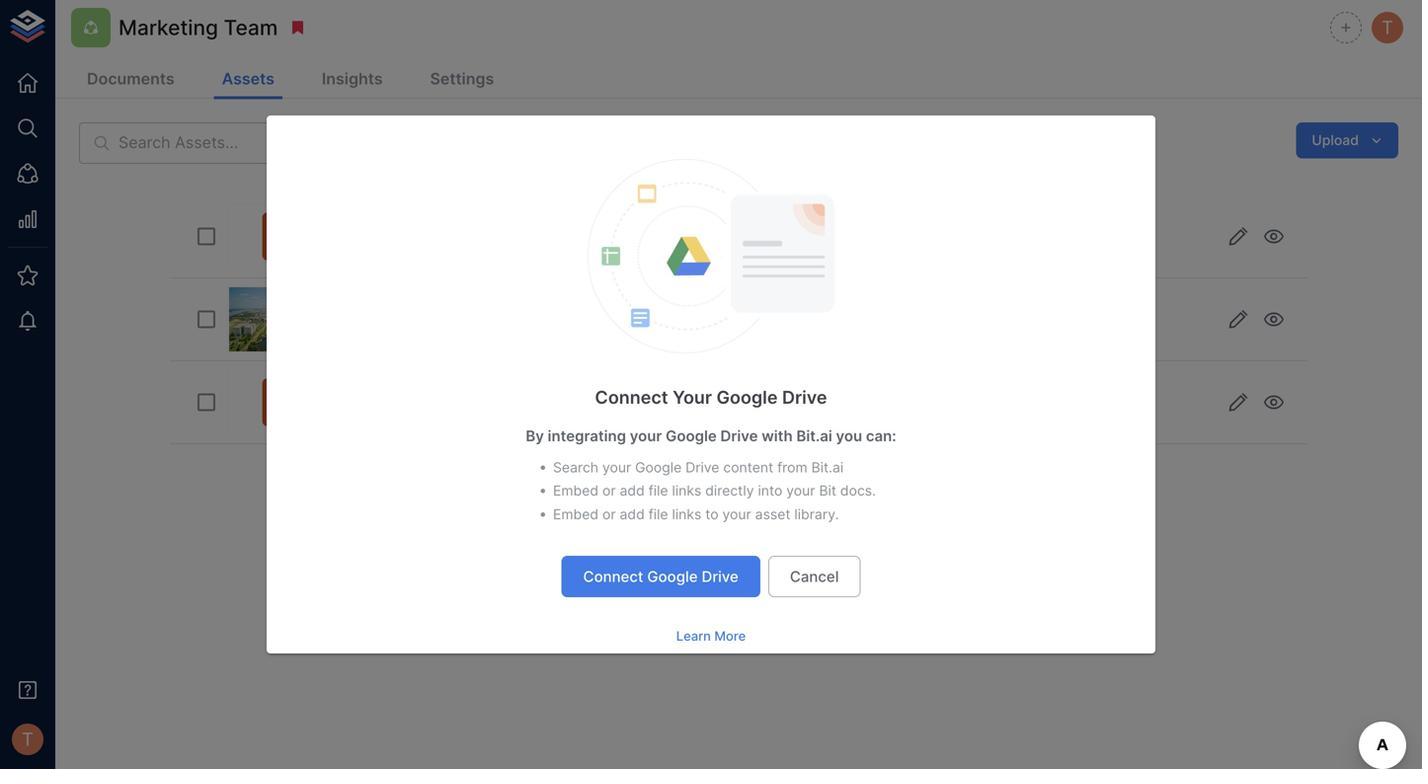 Task type: vqa. For each thing, say whether or not it's contained in the screenshot.
'content'
yes



Task type: locate. For each thing, give the bounding box(es) containing it.
google inside search your google drive content from bit.ai embed or add file links directly into your bit docs. embed or add file links to your asset library.
[[635, 460, 682, 476]]

cancel button
[[768, 556, 861, 598]]

1 file from the top
[[649, 483, 668, 500]]

bit.ai up the bit
[[812, 460, 844, 476]]

team
[[224, 15, 278, 40]]

by
[[526, 427, 544, 445]]

drive up with
[[782, 387, 828, 408]]

google down by integrating your google drive with bit.ai you can:
[[635, 460, 682, 476]]

into
[[758, 483, 783, 500]]

2 add from the top
[[620, 506, 645, 523]]

bit
[[819, 483, 837, 500]]

d53afc6e city 10501 171d052ebcc.jpg image
[[229, 288, 344, 352]]

file left to
[[649, 506, 668, 523]]

drive inside search your google drive content from bit.ai embed or add file links directly into your bit docs. embed or add file links to your asset library.
[[686, 460, 720, 476]]

1 or from the top
[[603, 483, 616, 500]]

drive
[[782, 387, 828, 408], [721, 427, 758, 445], [686, 460, 720, 476], [702, 568, 739, 586]]

settings
[[430, 69, 494, 88]]

you
[[836, 427, 863, 445]]

t
[[1382, 17, 1394, 38], [22, 729, 33, 751]]

0 horizontal spatial t
[[22, 729, 33, 751]]

0 vertical spatial t button
[[1369, 9, 1407, 46]]

t for t button to the left
[[22, 729, 33, 751]]

1 horizontal spatial t button
[[1369, 9, 1407, 46]]

add up connect google drive
[[620, 506, 645, 523]]

the_south__the_art_of_the_cypress.pptx button
[[170, 196, 1308, 279]]

bit.ai for from
[[812, 460, 844, 476]]

remove bookmark image
[[289, 19, 307, 37]]

0 vertical spatial links
[[672, 483, 702, 500]]

bit.ai for with
[[797, 427, 833, 445]]

can:
[[866, 427, 897, 445]]

0 vertical spatial bit.ai
[[797, 427, 833, 445]]

your
[[630, 427, 662, 445], [603, 460, 632, 476], [787, 483, 816, 500], [723, 506, 752, 523]]

insights
[[322, 69, 383, 88]]

marketing team
[[119, 15, 278, 40]]

1 vertical spatial t button
[[6, 718, 49, 762]]

1 vertical spatial add
[[620, 506, 645, 523]]

google up "learn"
[[648, 568, 698, 586]]

d53afc6e-city-10501-171d052ebcc.jpg
[[354, 297, 631, 315]]

links left directly
[[672, 483, 702, 500]]

documents
[[87, 69, 175, 88]]

1 vertical spatial or
[[603, 506, 616, 523]]

1 horizontal spatial t
[[1382, 17, 1394, 38]]

links
[[672, 483, 702, 500], [672, 506, 702, 523]]

search
[[553, 460, 599, 476]]

1 vertical spatial file
[[649, 506, 668, 523]]

or down integrating
[[603, 483, 616, 500]]

learn
[[677, 629, 711, 644]]

insights link
[[314, 61, 391, 99]]

add down integrating
[[620, 483, 645, 500]]

1 vertical spatial embed
[[553, 506, 599, 523]]

1 vertical spatial bit.ai
[[812, 460, 844, 476]]

or
[[603, 483, 616, 500], [603, 506, 616, 523]]

file
[[649, 483, 668, 500], [649, 506, 668, 523]]

business_presentation_for_serious_business.pptx
[[354, 380, 707, 398]]

Search Assets... text field
[[119, 123, 663, 164]]

0 vertical spatial embed
[[553, 483, 599, 500]]

assets link
[[214, 61, 282, 99]]

drive up learn more
[[702, 568, 739, 586]]

171d052ebcc.jpg
[[511, 297, 631, 315]]

connect your google drive
[[595, 387, 828, 408]]

connect inside button
[[583, 568, 644, 586]]

1 vertical spatial t
[[22, 729, 33, 751]]

file left directly
[[649, 483, 668, 500]]

connect
[[595, 387, 668, 408], [583, 568, 644, 586]]

bit.ai left you
[[797, 427, 833, 445]]

your right integrating
[[630, 427, 662, 445]]

documents link
[[79, 61, 182, 99]]

from
[[778, 460, 808, 476]]

1 embed from the top
[[553, 483, 599, 500]]

bit.ai
[[797, 427, 833, 445], [812, 460, 844, 476]]

drive inside button
[[702, 568, 739, 586]]

integrating
[[548, 427, 626, 445]]

0 vertical spatial add
[[620, 483, 645, 500]]

links left to
[[672, 506, 702, 523]]

embed
[[553, 483, 599, 500], [553, 506, 599, 523]]

drive down by integrating your google drive with bit.ai you can:
[[686, 460, 720, 476]]

bit.ai inside search your google drive content from bit.ai embed or add file links directly into your bit docs. embed or add file links to your asset library.
[[812, 460, 844, 476]]

learn more
[[677, 629, 746, 644]]

connect for connect google drive
[[583, 568, 644, 586]]

or up connect google drive
[[603, 506, 616, 523]]

google up with
[[717, 387, 778, 408]]

directly
[[706, 483, 754, 500]]

1 vertical spatial connect
[[583, 568, 644, 586]]

0 vertical spatial file
[[649, 483, 668, 500]]

1 vertical spatial links
[[672, 506, 702, 523]]

0 vertical spatial t
[[1382, 17, 1394, 38]]

t button
[[1369, 9, 1407, 46], [6, 718, 49, 762]]

city-
[[429, 297, 462, 315]]

d53afc6e-
[[354, 297, 429, 315]]

0 vertical spatial connect
[[595, 387, 668, 408]]

0 vertical spatial or
[[603, 483, 616, 500]]

google
[[717, 387, 778, 408], [666, 427, 717, 445], [635, 460, 682, 476], [648, 568, 698, 586]]

with
[[762, 427, 793, 445]]

add
[[620, 483, 645, 500], [620, 506, 645, 523]]



Task type: describe. For each thing, give the bounding box(es) containing it.
by integrating your google drive with bit.ai you can:
[[526, 427, 897, 445]]

google inside button
[[648, 568, 698, 586]]

0 horizontal spatial t button
[[6, 718, 49, 762]]

cancel
[[790, 568, 839, 586]]

settings link
[[422, 61, 502, 99]]

2 file from the top
[[649, 506, 668, 523]]

connect google drive button
[[562, 556, 761, 598]]

2 embed from the top
[[553, 506, 599, 523]]

content
[[724, 460, 774, 476]]

assets
[[222, 69, 275, 88]]

more
[[715, 629, 746, 644]]

t for t button to the right
[[1382, 17, 1394, 38]]

docs.
[[841, 483, 876, 500]]

connect for connect your google drive
[[595, 387, 668, 408]]

10501-
[[462, 297, 511, 315]]

drive up content at the right of the page
[[721, 427, 758, 445]]

asset
[[755, 506, 791, 523]]

your down directly
[[723, 506, 752, 523]]

2 links from the top
[[672, 506, 702, 523]]

to
[[706, 506, 719, 523]]

your
[[673, 387, 712, 408]]

marketing
[[119, 15, 218, 40]]

business_presentation_for_serious_business.pptx button
[[170, 362, 1308, 445]]

d53afc6e-city-10501-171d052ebcc.jpg button
[[170, 279, 1308, 362]]

connect google drive
[[583, 568, 739, 586]]

the_south__the_art_of_the_cypress.pptx
[[354, 214, 651, 232]]

google down your
[[666, 427, 717, 445]]

learn more button
[[672, 622, 751, 652]]

upload button
[[1297, 123, 1399, 159]]

your down from
[[787, 483, 816, 500]]

search your google drive content from bit.ai embed or add file links directly into your bit docs. embed or add file links to your asset library.
[[553, 460, 876, 523]]

library.
[[795, 506, 839, 523]]

your right search
[[603, 460, 632, 476]]

1 links from the top
[[672, 483, 702, 500]]

upload
[[1312, 132, 1359, 149]]

2 or from the top
[[603, 506, 616, 523]]

1 add from the top
[[620, 483, 645, 500]]



